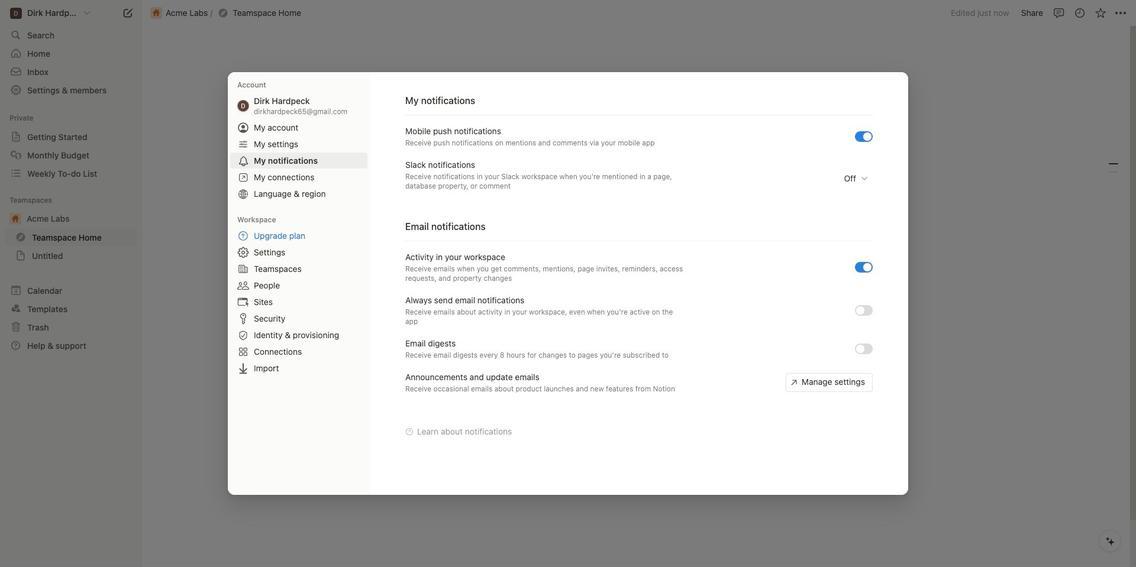 Task type: vqa. For each thing, say whether or not it's contained in the screenshot.
👋 image
yes



Task type: locate. For each thing, give the bounding box(es) containing it.
👋 image
[[436, 249, 448, 265]]

note
[[427, 241, 846, 350]]



Task type: describe. For each thing, give the bounding box(es) containing it.
favorite image
[[1094, 7, 1106, 19]]

change page icon image
[[428, 83, 475, 129]]

new page image
[[121, 6, 135, 20]]

comments image
[[1053, 7, 1065, 19]]

updates image
[[1074, 7, 1086, 19]]



